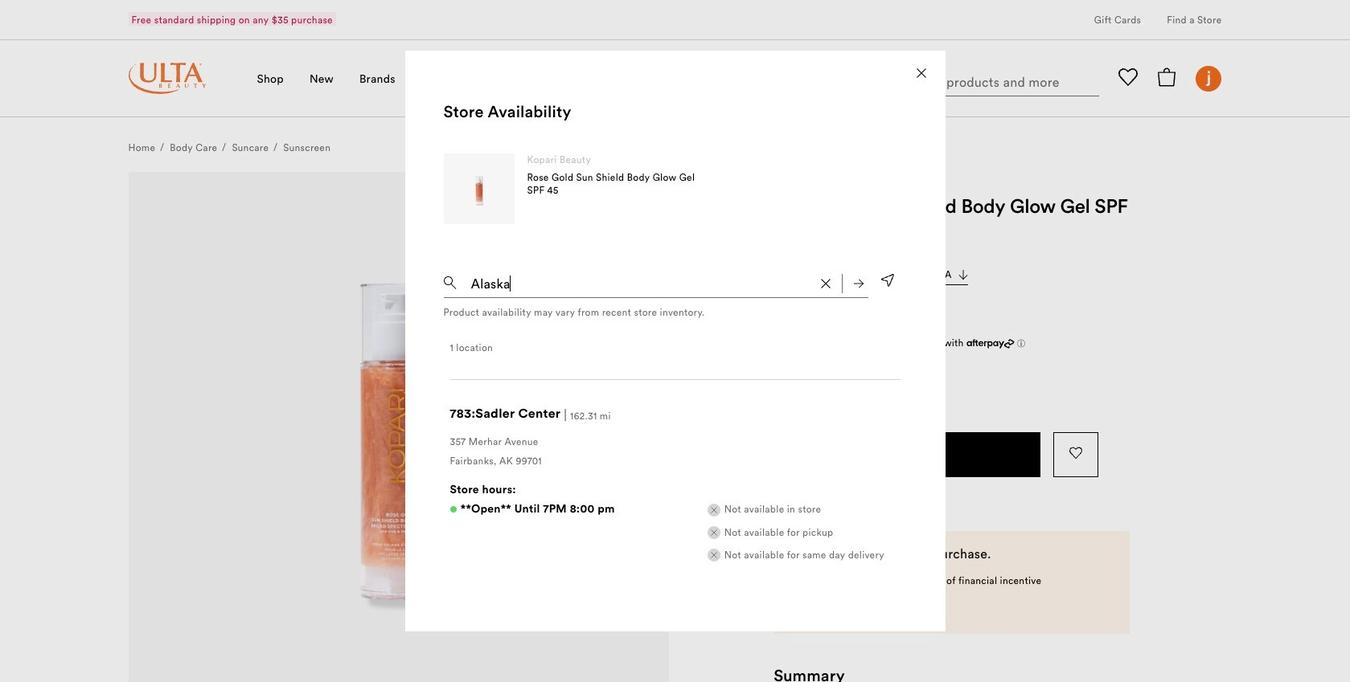 Task type: locate. For each thing, give the bounding box(es) containing it.
starfilled image left search for stores icon
[[821, 271, 830, 280]]

status
[[444, 342, 907, 581]]

search for stores image
[[854, 279, 863, 288]]

withiconright image
[[958, 270, 968, 280]]

staroutlined image
[[830, 271, 840, 280]]

starfilled image
[[811, 271, 821, 280], [821, 271, 830, 280]]

None search field
[[875, 61, 1100, 100]]

Search city, state, or ZIP search field
[[469, 266, 811, 294]]

starfilled image left clear search image
[[811, 271, 821, 280]]

2 starfilled image from the left
[[821, 271, 830, 280]]



Task type: describe. For each thing, give the bounding box(es) containing it.
Search products and more search field
[[900, 64, 1095, 93]]

0 items in bag image
[[1158, 67, 1177, 87]]

clear search image
[[821, 279, 830, 288]]

1 starfilled image from the left
[[811, 271, 821, 280]]

close image
[[916, 68, 926, 78]]

favorites icon image
[[1119, 67, 1138, 87]]

current location selected image
[[881, 274, 894, 287]]



Task type: vqa. For each thing, say whether or not it's contained in the screenshot.
1st hair
no



